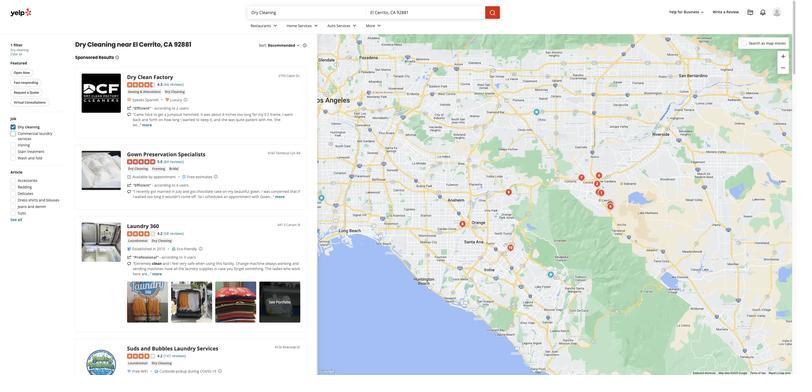 Task type: locate. For each thing, give the bounding box(es) containing it.
in up 'wouldn't'
[[172, 189, 175, 194]]

forth
[[149, 117, 158, 122]]

cleaning inside 1 filter dry cleaning clear all
[[16, 48, 29, 52]]

"came
[[133, 112, 144, 117]]

24 chevron down v2 image inside home services link
[[313, 23, 319, 29]]

16 speech v2 image
[[127, 113, 131, 117]]

virtual consultations
[[14, 100, 46, 105]]

2 4.2 link from the top
[[158, 353, 163, 359]]

cleaning up commercial
[[25, 125, 40, 130]]

free right the 16 free estimates v2 image
[[188, 175, 195, 180]]

0 vertical spatial laundromat link
[[127, 238, 149, 244]]

0 vertical spatial 4.2 star rating image
[[127, 231, 155, 237]]

24 chevron down v2 image for more
[[376, 23, 383, 29]]

more link down forth
[[142, 122, 152, 127]]

2 horizontal spatial was
[[264, 189, 270, 194]]

2 laundromat from the top
[[128, 361, 148, 366]]

laundromat
[[128, 239, 148, 243], [128, 361, 148, 366]]

2 laundromat link from the top
[[127, 361, 149, 366]]

0 horizontal spatial laundry
[[127, 223, 149, 230]]

2 laundromat button from the top
[[127, 361, 149, 366]]

1 vertical spatial 4.2
[[158, 354, 163, 359]]

dry cleaning for 360
[[152, 239, 172, 243]]

and up 'come'
[[183, 189, 189, 194]]

waited
[[135, 194, 146, 199]]

covid-
[[200, 369, 212, 374]]

luxury
[[170, 97, 182, 102]]

1 "efficient" from the top
[[133, 106, 151, 111]]

0 vertical spatial suds and bubbles laundry services image
[[532, 107, 543, 118]]

0 horizontal spatial more link
[[142, 122, 152, 127]]

free
[[188, 175, 195, 180], [132, 369, 140, 374]]

24 chevron down v2 image right restaurants
[[272, 23, 279, 29]]

None field
[[252, 10, 362, 15], [371, 10, 482, 15]]

data
[[725, 372, 731, 375]]

users for specialists
[[179, 183, 189, 188]]

0 vertical spatial too
[[238, 112, 243, 117]]

user actions element
[[666, 7, 790, 39]]

16 available by appointment v2 image
[[127, 175, 131, 179]]

16 speech v2 image
[[127, 190, 131, 194], [127, 262, 131, 266]]

ladies
[[273, 266, 283, 271]]

dry clean factory image
[[606, 202, 616, 212]]

in down 'this'
[[214, 266, 217, 271]]

services up covid-
[[197, 345, 218, 352]]

gown preservation specialists image
[[82, 151, 121, 190], [606, 199, 616, 210]]

according up married
[[154, 183, 171, 188]]

0 horizontal spatial here
[[133, 272, 141, 277]]

1 vertical spatial more link
[[275, 194, 285, 199]]

2 horizontal spatial dry clean factory image
[[606, 202, 616, 212]]

to left 2
[[172, 106, 176, 111]]

free for free estimates
[[188, 175, 195, 180]]

"efficient" up "came
[[133, 106, 151, 111]]

1 vertical spatial group
[[9, 116, 65, 162]]

virtual
[[14, 100, 24, 105]]

16 free estimates v2 image
[[182, 175, 186, 179]]

dry cleaning link up 2015
[[151, 238, 173, 244]]

3 24 chevron down v2 image from the left
[[376, 23, 383, 29]]

projects image
[[748, 9, 754, 16]]

got up off.
[[190, 189, 196, 194]]

0 horizontal spatial long
[[154, 194, 161, 199]]

1 vertical spatial suds and bubbles laundry services image
[[82, 345, 121, 375]]

1 vertical spatial free
[[132, 369, 140, 374]]

0 horizontal spatial gown preservation specialists image
[[82, 151, 121, 190]]

map for moves
[[767, 41, 775, 46]]

1 horizontal spatial laundry
[[174, 345, 196, 352]]

2 vertical spatial long
[[154, 194, 161, 199]]

my left beautiful
[[228, 189, 234, 194]]

dry cleaning
[[165, 90, 185, 94], [128, 167, 148, 171], [152, 239, 172, 243], [152, 361, 172, 366]]

24 chevron down v2 image for home services
[[313, 23, 319, 29]]

0 vertical spatial in
[[172, 189, 175, 194]]

1 4.2 link from the top
[[158, 231, 163, 236]]

all right "clear"
[[19, 52, 22, 56]]

1 vertical spatial laundromat link
[[127, 361, 149, 366]]

0 vertical spatial users
[[179, 106, 189, 111]]

group
[[778, 51, 790, 74], [9, 116, 65, 162], [9, 170, 65, 223]]

ca
[[164, 40, 173, 49]]

services left 24 chevron down v2 icon
[[337, 23, 351, 28]]

24 chevron down v2 image
[[272, 23, 279, 29], [313, 23, 319, 29], [376, 23, 383, 29]]

0 horizontal spatial in
[[153, 247, 156, 252]]

all inside 1 filter dry cleaning clear all
[[19, 52, 22, 56]]

see inside group
[[10, 217, 17, 222]]

1 vertical spatial "efficient"
[[133, 183, 151, 188]]

1 vertical spatial 4.2 star rating image
[[127, 354, 155, 359]]

1 horizontal spatial more link
[[152, 272, 162, 277]]

here inside "and i feel very safe when using this facility. change machine always working and vending machines have all the laundry supplies in case you forget something. the ladies who work here are…""
[[133, 272, 141, 277]]

0 vertical spatial laundry
[[127, 223, 149, 230]]

yelp for business button
[[668, 7, 707, 17]]

map left error
[[780, 372, 785, 375]]

cleaning up results
[[87, 40, 116, 49]]

sewing
[[128, 90, 139, 94]]

and i feel very safe when using this facility. change machine always working and vending machines have all the laundry supplies in case you forget something. the ladies who work here are…"
[[133, 261, 300, 277]]

1 horizontal spatial appointment
[[229, 194, 251, 199]]

1 4.2 star rating image from the top
[[127, 231, 155, 237]]

speaks
[[132, 97, 144, 102]]

dry up 4.3 star rating image
[[127, 74, 136, 81]]

on up an
[[223, 189, 227, 194]]

for up patient
[[253, 112, 257, 117]]

and right suds
[[141, 345, 151, 352]]

in
[[172, 189, 175, 194], [153, 247, 156, 252], [214, 266, 217, 271]]

1 laundromat link from the top
[[127, 238, 149, 244]]

more link down concerned
[[275, 194, 285, 199]]

dry up sponsored
[[75, 40, 86, 49]]

dry cleaning button up 2015
[[151, 238, 173, 244]]

- for specialists
[[152, 183, 153, 188]]

sort:
[[259, 43, 267, 48]]

1 laundromat from the top
[[128, 239, 148, 243]]

24 chevron down v2 image inside restaurants link
[[272, 23, 279, 29]]

services right home
[[298, 23, 312, 28]]

responding
[[21, 80, 38, 85]]

concerned
[[271, 189, 289, 194]]

1 none field from the left
[[252, 10, 362, 15]]

very
[[180, 261, 187, 266]]

chocolate
[[197, 189, 213, 194]]

gown
[[127, 151, 142, 158]]

laundromat link up established
[[127, 238, 149, 244]]

write a review link
[[712, 7, 742, 17]]

my inside "i recently got married in july and got chocolate cake on my beautiful gown. i was concerned that if i waited too long it wouldn't come off. so i scheduled an appointment with gown…"
[[228, 189, 234, 194]]

i left wanted in the left top of the page
[[181, 117, 182, 122]]

2 horizontal spatial 24 chevron down v2 image
[[376, 23, 383, 29]]

0 vertical spatial for
[[678, 10, 684, 14]]

see for see portfolio
[[269, 300, 275, 305]]

in left 2015
[[153, 247, 156, 252]]

and right back at the top of page
[[142, 117, 148, 122]]

2 16 speech v2 image from the top
[[127, 262, 131, 266]]

a inside button
[[27, 90, 29, 95]]

cleaning for laundry 360
[[158, 239, 172, 243]]

my inside "came here to get a jumpsuit hemmed. it was about 6 inches too long for my 5'2 frame. i went back and forth on how long i wanted to keep it, and she was quite patient with me. she let…"
[[258, 112, 264, 117]]

0 vertical spatial my
[[258, 112, 264, 117]]

i
[[283, 112, 284, 117], [181, 117, 182, 122], [262, 189, 263, 194], [133, 194, 134, 199], [203, 194, 204, 199], [170, 261, 171, 266]]

a right write
[[724, 10, 726, 14]]

more down "machines"
[[152, 272, 162, 277]]

stain
[[18, 149, 26, 154]]

too
[[238, 112, 243, 117], [147, 194, 153, 199]]

reviews) inside 'link'
[[170, 231, 184, 236]]

1 16 speech v2 image from the top
[[127, 190, 131, 194]]

1 horizontal spatial see
[[269, 300, 275, 305]]

1 24 chevron down v2 image from the left
[[272, 23, 279, 29]]

the
[[265, 266, 272, 271]]

dry cleaning button for clean
[[164, 89, 186, 94]]

1
[[10, 43, 13, 48]]

1 vertical spatial on
[[223, 189, 227, 194]]

zoom out image
[[781, 65, 787, 71]]

1 vertical spatial my
[[228, 189, 234, 194]]

laundromat up free wifi
[[128, 361, 148, 366]]

laundry right commercial
[[39, 131, 52, 136]]

1 vertical spatial map
[[780, 372, 785, 375]]

2 horizontal spatial more
[[275, 194, 285, 199]]

clear
[[10, 52, 18, 56]]

2 4.2 from the top
[[158, 354, 163, 359]]

(44 reviews)
[[164, 82, 184, 87]]

4.2 star rating image
[[127, 231, 155, 237], [127, 354, 155, 359]]

dry clean factory
[[127, 74, 173, 81]]

and
[[142, 117, 148, 122], [214, 117, 221, 122], [28, 156, 35, 161], [183, 189, 189, 194], [39, 198, 45, 203], [28, 204, 34, 209], [163, 261, 169, 266], [293, 261, 299, 266], [141, 345, 151, 352]]

1 horizontal spatial laundry
[[185, 266, 198, 271]]

1 vertical spatial -
[[152, 183, 153, 188]]

16 luxury v2 image
[[165, 98, 169, 102]]

1 vertical spatial according
[[154, 183, 171, 188]]

featured
[[10, 61, 27, 66]]

according up get
[[154, 106, 171, 111]]

1 vertical spatial laundromat button
[[127, 361, 149, 366]]

according for factory
[[154, 106, 171, 111]]

terms of use
[[751, 372, 767, 375]]

1 vertical spatial gown preservation specialists image
[[606, 199, 616, 210]]

(58 reviews) link
[[164, 231, 184, 236]]

2 horizontal spatial services
[[337, 23, 351, 28]]

services for home services
[[298, 23, 312, 28]]

0 horizontal spatial none field
[[252, 10, 362, 15]]

laundry up (147 reviews) link in the left bottom of the page
[[174, 345, 196, 352]]

1 horizontal spatial long
[[172, 117, 180, 122]]

24 chevron down v2 image inside more link
[[376, 23, 383, 29]]

1 horizontal spatial more
[[152, 272, 162, 277]]

wouldn't
[[165, 194, 180, 199]]

dry cleaning link down '(147' in the left of the page
[[151, 361, 173, 366]]

a for report
[[778, 372, 780, 375]]

appointment down beautiful
[[229, 194, 251, 199]]

4.2 for and
[[158, 354, 163, 359]]

facility.
[[223, 261, 235, 266]]

16 trending v2 image for dry
[[127, 106, 131, 110]]

0 vertical spatial with
[[259, 117, 266, 122]]

0 horizontal spatial got
[[151, 189, 156, 194]]

dry cleaning link for clean
[[164, 89, 186, 94]]

laundry 360 link
[[127, 223, 159, 230]]

reviews) down suds and bubbles laundry services
[[172, 354, 186, 359]]

here up forth
[[145, 112, 153, 117]]

2 vertical spatial -
[[160, 255, 161, 260]]

0 vertical spatial 16 trending v2 image
[[127, 106, 131, 110]]

0 vertical spatial cleaning
[[16, 48, 29, 52]]

0 vertical spatial more
[[142, 122, 152, 127]]

on down get
[[159, 117, 163, 122]]

1 laundromat button from the top
[[127, 238, 149, 244]]

home
[[287, 23, 297, 28]]

0 horizontal spatial for
[[253, 112, 257, 117]]

1 horizontal spatial suds and bubbles laundry services image
[[532, 107, 543, 118]]

- down available by appointment
[[152, 183, 153, 188]]

0 vertical spatial 4.2
[[158, 231, 163, 236]]

gown preservation specialists image
[[606, 199, 616, 210]]

2 vertical spatial was
[[264, 189, 270, 194]]

dry cleaning button down '(147' in the left of the page
[[151, 361, 173, 366]]

1 horizontal spatial gown preservation specialists image
[[606, 199, 616, 210]]

1 vertical spatial laundromat
[[128, 361, 148, 366]]

1 horizontal spatial for
[[678, 10, 684, 14]]

virtual consultations button
[[10, 99, 49, 107]]

with down 5'2
[[259, 117, 266, 122]]

free estimates
[[188, 175, 212, 180]]

more link for specialists
[[275, 194, 285, 199]]

was up gown…"
[[264, 189, 270, 194]]

0 vertical spatial laundromat button
[[127, 238, 149, 244]]

to for clean
[[172, 106, 176, 111]]

cleaning down (58
[[158, 239, 172, 243]]

all down feel
[[174, 266, 178, 271]]

0 vertical spatial was
[[204, 112, 211, 117]]

16 trending v2 image down 16 established in v2 image
[[127, 255, 131, 260]]

denim
[[35, 204, 46, 209]]

cleaning up luxury on the left of page
[[171, 90, 185, 94]]

are…"
[[142, 272, 151, 277]]

laundromat button up free wifi
[[127, 361, 149, 366]]

"efficient" up recently
[[133, 183, 151, 188]]

long left it
[[154, 194, 161, 199]]

moves
[[776, 41, 787, 46]]

was right it
[[204, 112, 211, 117]]

cleaning for dry clean factory
[[171, 90, 185, 94]]

1 vertical spatial here
[[133, 272, 141, 277]]

users right 2
[[179, 106, 189, 111]]

map right as
[[767, 41, 775, 46]]

2 vertical spatial users
[[187, 255, 196, 260]]

0 vertical spatial laundromat
[[128, 239, 148, 243]]

16 trending v2 image
[[127, 106, 131, 110], [127, 255, 131, 260]]

services inside the auto services link
[[337, 23, 351, 28]]

0 horizontal spatial 24 chevron down v2 image
[[272, 23, 279, 29]]

got
[[151, 189, 156, 194], [190, 189, 196, 194]]

according for specialists
[[154, 183, 171, 188]]

restaurants
[[251, 23, 271, 28]]

safe
[[188, 261, 195, 266]]

long up patient
[[244, 112, 252, 117]]

0 vertical spatial 16 speech v2 image
[[127, 190, 131, 194]]

as
[[762, 41, 766, 46]]

ontario cleaners image
[[597, 188, 607, 199]]

2 16 trending v2 image from the top
[[127, 255, 131, 260]]

0 vertical spatial 4.2 link
[[158, 231, 163, 236]]

feel
[[172, 261, 179, 266]]

Find text field
[[252, 10, 362, 15]]

laundromat up established
[[128, 239, 148, 243]]

"extremely
[[133, 261, 151, 266]]

dry cleaning link down (44 reviews)
[[164, 89, 186, 94]]

shirts
[[28, 198, 38, 203]]

a
[[724, 10, 726, 14], [27, 90, 29, 95], [165, 112, 167, 117], [778, 372, 780, 375]]

dry clean factory image
[[82, 74, 121, 113], [594, 187, 605, 198], [606, 202, 616, 212]]

dry cleaning button for 360
[[151, 238, 173, 244]]

free right 16 free wifi v2 icon
[[132, 369, 140, 374]]

0 vertical spatial map
[[767, 41, 775, 46]]

established in 2015
[[132, 247, 165, 252]]

0 horizontal spatial free
[[132, 369, 140, 374]]

a right get
[[165, 112, 167, 117]]

carson
[[287, 223, 297, 227]]

services
[[18, 136, 31, 141]]

2 vertical spatial group
[[9, 170, 65, 223]]

let…"
[[133, 122, 141, 127]]

more down concerned
[[275, 194, 285, 199]]

users up safe
[[187, 255, 196, 260]]

i inside "and i feel very safe when using this facility. change machine always working and vending machines have all the laundry supplies in case you forget something. the ladies who work here are…""
[[170, 261, 171, 266]]

cleaning
[[16, 48, 29, 52], [25, 125, 40, 130]]

4.2 star rating image down "laundry 360"
[[127, 231, 155, 237]]

0 horizontal spatial too
[[147, 194, 153, 199]]

0 horizontal spatial appointment
[[154, 175, 176, 180]]

i down "i
[[133, 194, 134, 199]]

1 vertical spatial long
[[172, 117, 180, 122]]

None search field
[[248, 6, 501, 19]]

2 vertical spatial according
[[162, 255, 178, 260]]

laundry down safe
[[185, 266, 198, 271]]

0 horizontal spatial laundry
[[39, 131, 52, 136]]

in inside "i recently got married in july and got chocolate cake on my beautiful gown. i was concerned that if i waited too long it wouldn't come off. so i scheduled an appointment with gown…"
[[172, 189, 175, 194]]

services inside home services link
[[298, 23, 312, 28]]

0 vertical spatial laundry
[[39, 131, 52, 136]]

more for specialists
[[275, 194, 285, 199]]

laundromat button
[[127, 238, 149, 244], [127, 361, 149, 366]]

2 none field from the left
[[371, 10, 482, 15]]

come
[[181, 194, 191, 199]]

suds and bubbles laundry services image
[[532, 107, 543, 118], [82, 345, 121, 375]]

laundromat link up free wifi
[[127, 361, 149, 366]]

1 16 trending v2 image from the top
[[127, 106, 131, 110]]

0 vertical spatial see
[[10, 217, 17, 222]]

tyler b. image
[[773, 7, 783, 16]]

- up 'clean' on the bottom
[[160, 255, 161, 260]]

error
[[786, 372, 791, 375]]

4.2 link left (58
[[158, 231, 163, 236]]

change
[[236, 261, 249, 266]]

16 speech v2 image left "extremely
[[127, 262, 131, 266]]

0 horizontal spatial on
[[159, 117, 163, 122]]

4.2 star rating image for laundry
[[127, 231, 155, 237]]

1 vertical spatial 16 speech v2 image
[[127, 262, 131, 266]]

dry cleaning
[[18, 125, 40, 130]]

beautiful
[[235, 189, 250, 194]]

"efficient" - according to 2 users
[[133, 106, 189, 111]]

it
[[162, 194, 164, 199]]

group containing article
[[9, 170, 65, 223]]

1 vertical spatial 4.2 link
[[158, 353, 163, 359]]

too up quite
[[238, 112, 243, 117]]

24 chevron down v2 image
[[352, 23, 358, 29]]

home services link
[[283, 19, 324, 34]]

sewing & alterations
[[128, 90, 161, 94]]

reviews) right (44
[[170, 82, 184, 87]]

fast-
[[14, 80, 21, 85]]

sewing & alterations button
[[127, 89, 162, 94]]

0 horizontal spatial more
[[142, 122, 152, 127]]

yelp
[[670, 10, 677, 14]]

16 trending v2 image
[[127, 183, 131, 188]]

review
[[727, 10, 740, 14]]

2 vertical spatial in
[[214, 266, 217, 271]]

1 4.2 from the top
[[158, 231, 163, 236]]

1 horizontal spatial my
[[258, 112, 264, 117]]

search image
[[490, 10, 496, 16]]

i left went
[[283, 112, 284, 117]]

1 vertical spatial 16 trending v2 image
[[127, 255, 131, 260]]

too down recently
[[147, 194, 153, 199]]

recommended button
[[268, 43, 301, 48]]

1 horizontal spatial free
[[188, 175, 195, 180]]

cleaning for suds and bubbles laundry services
[[158, 361, 172, 366]]

google image
[[319, 369, 336, 375]]

blouses
[[46, 198, 59, 203]]

baroni cleaners & tailoring image
[[506, 243, 516, 253]]

info icon image
[[184, 98, 188, 102], [184, 98, 188, 102], [214, 175, 218, 179], [214, 175, 218, 179], [199, 247, 203, 251], [199, 247, 203, 251], [218, 369, 222, 373], [218, 369, 222, 373]]

a left quote on the top left of page
[[27, 90, 29, 95]]

"efficient" for preservation
[[133, 183, 151, 188]]

0 horizontal spatial my
[[228, 189, 234, 194]]

dry cleaning button down 5 star rating image
[[127, 166, 149, 172]]

riverside
[[283, 345, 296, 350]]

reviews) up bridal
[[170, 159, 184, 164]]

16 established in v2 image
[[127, 247, 131, 251]]

1 horizontal spatial in
[[172, 189, 175, 194]]

16 free wifi v2 image
[[127, 369, 131, 374]]

using
[[206, 261, 215, 266]]

1 horizontal spatial got
[[190, 189, 196, 194]]

home services
[[287, 23, 312, 28]]

2 24 chevron down v2 image from the left
[[313, 23, 319, 29]]

16 trending v2 image up 16 speech v2 icon
[[127, 106, 131, 110]]

1 horizontal spatial was
[[229, 117, 235, 122]]

and up have on the bottom left of the page
[[163, 261, 169, 266]]

1 horizontal spatial 24 chevron down v2 image
[[313, 23, 319, 29]]

more down forth
[[142, 122, 152, 127]]

2 vertical spatial more
[[152, 272, 162, 277]]

see
[[10, 217, 17, 222], [269, 300, 275, 305]]

to left keep at the left top of the page
[[196, 117, 200, 122]]

long down jumpsuit
[[172, 117, 180, 122]]

dry cleaning button for and
[[151, 361, 173, 366]]

with down gown.
[[252, 194, 259, 199]]

a right report
[[778, 372, 780, 375]]

16 chevron down v2 image
[[701, 10, 705, 14]]

24 chevron down v2 image right more
[[376, 23, 383, 29]]

went
[[285, 112, 293, 117]]

2 vertical spatial all
[[174, 266, 178, 271]]

for inside yelp for business button
[[678, 10, 684, 14]]

cleaning down the filter
[[16, 48, 29, 52]]

dry cleaning link for and
[[151, 361, 173, 366]]

24 chevron down v2 image left auto
[[313, 23, 319, 29]]

keyboard shortcuts button
[[694, 372, 716, 375]]

results
[[99, 55, 114, 61]]

16 speech v2 image left "i
[[127, 190, 131, 194]]

see inside "see portfolio" link
[[269, 300, 275, 305]]

16 speech v2 image for laundry 360
[[127, 262, 131, 266]]

2 4.2 star rating image from the top
[[127, 354, 155, 359]]

1 vertical spatial laundry
[[174, 345, 196, 352]]

scheduled
[[205, 194, 223, 199]]

0 vertical spatial all
[[19, 52, 22, 56]]

dry cleaning down (44 reviews)
[[165, 90, 185, 94]]

with inside "came here to get a jumpsuit hemmed. it was about 6 inches too long for my 5'2 frame. i went back and forth on how long i wanted to keep it, and she was quite patient with me. she let…"
[[259, 117, 266, 122]]

users right 4
[[179, 183, 189, 188]]

available
[[132, 175, 148, 180]]

16 info v2 image
[[115, 55, 119, 60]]

was down inches
[[229, 117, 235, 122]]

cleaning down '(147' in the left of the page
[[158, 361, 172, 366]]

write
[[714, 10, 723, 14]]

1 vertical spatial for
[[253, 112, 257, 117]]

lucy's residential & commercial laundry service image
[[595, 171, 605, 181]]

dry cleaning down '(147' in the left of the page
[[152, 361, 172, 366]]

here down vending
[[133, 272, 141, 277]]

2 "efficient" from the top
[[133, 183, 151, 188]]



Task type: vqa. For each thing, say whether or not it's contained in the screenshot.
'From'
no



Task type: describe. For each thing, give the bounding box(es) containing it.
more link for factory
[[142, 122, 152, 127]]

more for factory
[[142, 122, 152, 127]]

was inside "i recently got married in july and got chocolate cake on my beautiful gown. i was concerned that if i waited too long it wouldn't come off. so i scheduled an appointment with gown…"
[[264, 189, 270, 194]]

dr
[[297, 345, 301, 350]]

i right gown.
[[262, 189, 263, 194]]

sponsored
[[75, 55, 98, 61]]

i right so
[[203, 194, 204, 199]]

and down about at left
[[214, 117, 221, 122]]

reviews) for clean
[[170, 82, 184, 87]]

dry up commercial
[[18, 125, 24, 130]]

dry up 16 shipping v2 icon
[[152, 361, 157, 366]]

city cleaners image
[[577, 173, 587, 183]]

laundry inside "and i feel very safe when using this facility. change machine always working and vending machines have all the laundry supplies in case you forget something. the ladies who work here are…""
[[185, 266, 198, 271]]

request a quote
[[14, 90, 39, 95]]

and inside "i recently got married in july and got chocolate cake on my beautiful gown. i was concerned that if i waited too long it wouldn't come off. so i scheduled an appointment with gown…"
[[183, 189, 189, 194]]

4.2 link for 360
[[158, 231, 163, 236]]

wanted
[[183, 117, 195, 122]]

free for free wifi
[[132, 369, 140, 374]]

laundromat for laundry
[[128, 239, 148, 243]]

accessories
[[18, 178, 38, 183]]

she
[[274, 117, 281, 122]]

dry up 16 available by appointment v2 image
[[128, 167, 134, 171]]

use
[[762, 372, 767, 375]]

preservation
[[143, 151, 177, 158]]

suds and bubbles laundry services link
[[127, 345, 218, 352]]

services for auto services
[[337, 23, 351, 28]]

that
[[290, 189, 297, 194]]

dry clean factory link
[[127, 74, 173, 81]]

sponsored results
[[75, 55, 114, 61]]

4.3 star rating image
[[127, 82, 155, 87]]

group containing job
[[9, 116, 65, 162]]

16 eco friendly v2 image
[[172, 247, 176, 251]]

(84 reviews)
[[164, 159, 184, 164]]

express custom cuts tailoring & cleaners image
[[593, 179, 603, 189]]

(58 reviews)
[[164, 231, 184, 236]]

report
[[770, 372, 777, 375]]

here inside "came here to get a jumpsuit hemmed. it was about 6 inches too long for my 5'2 frame. i went back and forth on how long i wanted to keep it, and she was quite patient with me. she let…"
[[145, 112, 153, 117]]

dry inside 1 filter dry cleaning clear all
[[10, 48, 16, 52]]

dry down (44
[[165, 90, 171, 94]]

laundry inside commercial laundry services
[[39, 131, 52, 136]]

shortcuts
[[705, 372, 716, 375]]

3
[[184, 255, 186, 260]]

4726 riverside dr
[[275, 345, 301, 350]]

laundromat link for suds
[[127, 361, 149, 366]]

gown preservation specialists
[[127, 151, 206, 158]]

report a map error
[[770, 372, 791, 375]]

it,
[[210, 117, 213, 122]]

lucy's laundry & dry cleaning image
[[458, 219, 468, 230]]

2
[[176, 106, 179, 111]]

fast-responding
[[14, 80, 38, 85]]

2795 cabot dr.
[[279, 74, 301, 78]]

map region
[[310, 0, 797, 375]]

clear all link
[[10, 52, 22, 56]]

2 vertical spatial dry clean factory image
[[606, 202, 616, 212]]

have
[[165, 266, 173, 271]]

suds
[[127, 345, 139, 352]]

5 star rating image
[[127, 159, 155, 165]]

write a review
[[714, 10, 740, 14]]

cleaning down 5 star rating image
[[135, 167, 148, 171]]

dry cleaning for clean
[[165, 90, 185, 94]]

married
[[157, 189, 171, 194]]

it
[[201, 112, 203, 117]]

eco-
[[177, 247, 184, 252]]

users for factory
[[179, 106, 189, 111]]

1 vertical spatial in
[[153, 247, 156, 252]]

to left get
[[154, 112, 157, 117]]

laundromat button for suds
[[127, 361, 149, 366]]

fast-responding button
[[10, 79, 42, 87]]

and up "work"
[[293, 261, 299, 266]]

dry cleaning near el cerrito, ca 92881
[[75, 40, 192, 49]]

map
[[720, 372, 725, 375]]

too inside "i recently got married in july and got chocolate cake on my beautiful gown. i was concerned that if i waited too long it wouldn't come off. so i scheduled an appointment with gown…"
[[147, 194, 153, 199]]

1 vertical spatial cleaning
[[25, 125, 40, 130]]

and down stain treatment at the top left
[[28, 156, 35, 161]]

featured group
[[9, 61, 65, 108]]

- for factory
[[152, 106, 153, 111]]

patient
[[246, 117, 258, 122]]

see portfolio
[[269, 300, 291, 305]]

article
[[10, 170, 22, 175]]

a for write
[[724, 10, 726, 14]]

machines
[[147, 266, 164, 271]]

more
[[366, 23, 375, 28]]

who
[[284, 266, 291, 271]]

dry cleaning down 5 star rating image
[[128, 167, 148, 171]]

power cleaners image
[[546, 270, 557, 280]]

16 info v2 image
[[303, 43, 307, 47]]

dry cleaning link down 5 star rating image
[[127, 166, 149, 172]]

cyn
[[290, 151, 296, 155]]

16 trending v2 image for laundry
[[127, 255, 131, 260]]

map data ©2023 google
[[720, 372, 748, 375]]

treatment
[[27, 149, 44, 154]]

keyboard
[[694, 372, 705, 375]]

hemmed.
[[183, 112, 200, 117]]

4.2 link for and
[[158, 353, 163, 359]]

and down 'shirts'
[[28, 204, 34, 209]]

on inside "came here to get a jumpsuit hemmed. it was about 6 inches too long for my 5'2 frame. i went back and forth on how long i wanted to keep it, and she was quite patient with me. she let…"
[[159, 117, 163, 122]]

a inside "came here to get a jumpsuit hemmed. it was about 6 inches too long for my 5'2 frame. i went back and forth on how long i wanted to keep it, and she was quite patient with me. she let…"
[[165, 112, 167, 117]]

"efficient" for clean
[[133, 106, 151, 111]]

19
[[212, 369, 217, 374]]

16 speaks spanish v2 image
[[127, 98, 131, 102]]

4.2 for 360
[[158, 231, 163, 236]]

reviews) for and
[[172, 354, 186, 359]]

0 vertical spatial gown preservation specialists image
[[82, 151, 121, 190]]

laundromat for suds
[[128, 361, 148, 366]]

sewing & alterations link
[[127, 89, 162, 94]]

notifications image
[[761, 9, 767, 16]]

laundry 360 image
[[317, 193, 327, 203]]

0 vertical spatial group
[[778, 51, 790, 74]]

keep
[[201, 117, 209, 122]]

to for 360
[[179, 255, 183, 260]]

on inside "i recently got married in july and got chocolate cake on my beautiful gown. i was concerned that if i waited too long it wouldn't come off. so i scheduled an appointment with gown…"
[[223, 189, 227, 194]]

consultations
[[25, 100, 46, 105]]

reviews) for preservation
[[170, 159, 184, 164]]

24 chevron down v2 image for restaurants
[[272, 23, 279, 29]]

estimates
[[196, 175, 212, 180]]

0 horizontal spatial suds and bubbles laundry services image
[[82, 345, 121, 375]]

when
[[196, 261, 205, 266]]

"professional" - according to 3 users
[[133, 255, 196, 260]]

auto
[[328, 23, 336, 28]]

quote
[[30, 90, 39, 95]]

dry cleaning for and
[[152, 361, 172, 366]]

terms
[[751, 372, 758, 375]]

map for error
[[780, 372, 785, 375]]

eco-friendly
[[177, 247, 197, 252]]

Near text field
[[371, 10, 482, 15]]

none field near
[[371, 10, 482, 15]]

6
[[223, 112, 225, 117]]

laundry 360 image
[[82, 223, 121, 262]]

stain treatment
[[18, 149, 44, 154]]

so
[[198, 194, 202, 199]]

none field find
[[252, 10, 362, 15]]

with inside "i recently got married in july and got chocolate cake on my beautiful gown. i was concerned that if i waited too long it wouldn't come off. so i scheduled an appointment with gown…"
[[252, 194, 259, 199]]

4.2 star rating image for suds
[[127, 354, 155, 359]]

and up the denim
[[39, 198, 45, 203]]

all inside "and i feel very safe when using this facility. change machine always working and vending machines have all the laundry supplies in case you forget something. the ladies who work here are…""
[[174, 266, 178, 271]]

0 horizontal spatial services
[[197, 345, 218, 352]]

"efficient" - according to 4 users
[[133, 183, 189, 188]]

2 got from the left
[[190, 189, 196, 194]]

16 speech v2 image for gown preservation specialists
[[127, 190, 131, 194]]

a for request
[[27, 90, 29, 95]]

2 horizontal spatial long
[[244, 112, 252, 117]]

commercial laundry services
[[18, 131, 52, 141]]

1 horizontal spatial dry clean factory image
[[594, 187, 605, 198]]

zoom in image
[[781, 53, 787, 59]]

(44 reviews) link
[[164, 81, 184, 87]]

business categories element
[[247, 19, 783, 34]]

16 shipping v2 image
[[154, 369, 159, 374]]

long inside "i recently got married in july and got chocolate cake on my beautiful gown. i was concerned that if i waited too long it wouldn't come off. so i scheduled an appointment with gown…"
[[154, 194, 161, 199]]

0 horizontal spatial was
[[204, 112, 211, 117]]

anaheim hills cleaners image
[[504, 187, 515, 198]]

in inside "and i feel very safe when using this facility. change machine always working and vending machines have all the laundry supplies in case you forget something. the ladies who work here are…""
[[214, 266, 217, 271]]

recommended
[[268, 43, 295, 48]]

laundromat button for laundry
[[127, 238, 149, 244]]

clean
[[152, 261, 162, 266]]

1 got from the left
[[151, 189, 156, 194]]

quite
[[236, 117, 245, 122]]

laundromat link for laundry
[[127, 238, 149, 244]]

see for see all
[[10, 217, 17, 222]]

1 vertical spatial all
[[18, 217, 22, 222]]

appointment inside "i recently got married in july and got chocolate cake on my beautiful gown. i was concerned that if i waited too long it wouldn't come off. so i scheduled an appointment with gown…"
[[229, 194, 251, 199]]

bedding
[[18, 185, 32, 190]]

she
[[222, 117, 228, 122]]

reviews) for 360
[[170, 231, 184, 236]]

jeans
[[18, 204, 27, 209]]

to for preservation
[[172, 183, 176, 188]]

dry up the established in 2015
[[152, 239, 157, 243]]

4.3 link
[[158, 81, 163, 87]]

for inside "came here to get a jumpsuit hemmed. it was about 6 inches too long for my 5'2 frame. i went back and forth on how long i wanted to keep it, and she was quite patient with me. she let…"
[[253, 112, 257, 117]]

dry cleaning link for 360
[[151, 238, 173, 244]]

441 e carson st
[[278, 223, 301, 227]]

bridal
[[169, 167, 179, 171]]

during
[[188, 369, 199, 374]]

"i
[[133, 189, 135, 194]]

16 chevron down v2 image
[[296, 43, 301, 47]]

"i recently got married in july and got chocolate cake on my beautiful gown. i was concerned that if i waited too long it wouldn't come off. so i scheduled an appointment with gown…"
[[133, 189, 300, 199]]

too inside "came here to get a jumpsuit hemmed. it was about 6 inches too long for my 5'2 frame. i went back and forth on how long i wanted to keep it, and she was quite patient with me. she let…"
[[238, 112, 243, 117]]

5.0 link
[[158, 159, 163, 164]]

alterations
[[143, 90, 161, 94]]

wash and fold
[[18, 156, 42, 161]]

recently
[[136, 189, 150, 194]]

0 vertical spatial dry clean factory image
[[82, 74, 121, 113]]



